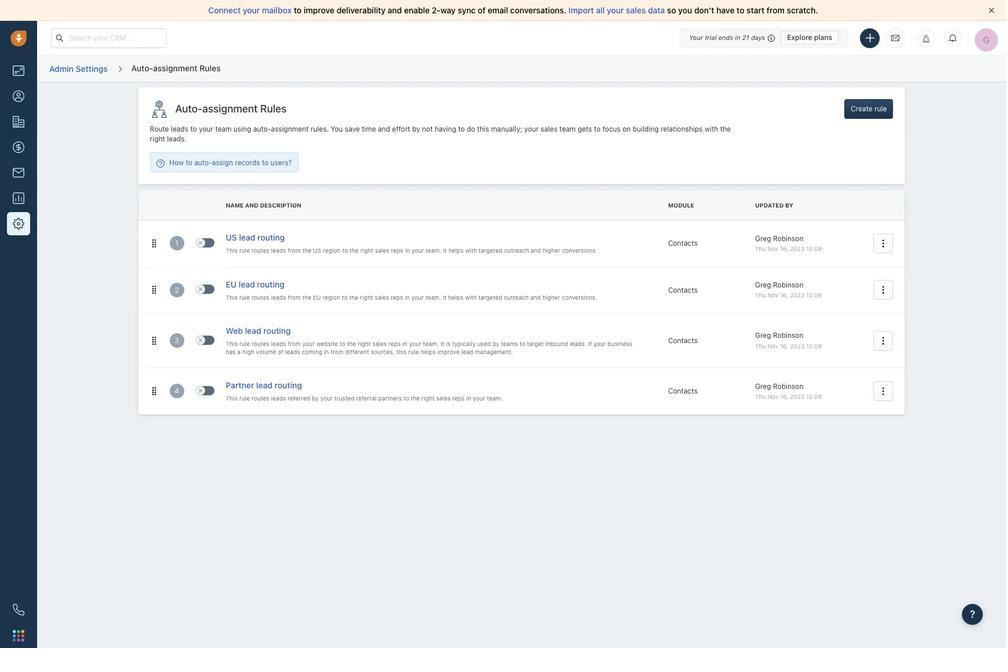 Task type: locate. For each thing, give the bounding box(es) containing it.
outreach inside us lead routing this rule routes leads from the us region to the right sales reps in your team.  it helps with targeted outreach and higher conversions.
[[504, 247, 529, 254]]

0 vertical spatial eu
[[226, 279, 237, 289]]

sales
[[626, 5, 646, 15], [541, 125, 558, 133], [375, 247, 390, 254], [375, 294, 389, 301], [373, 340, 387, 347], [436, 395, 451, 402]]

admin settings link
[[49, 60, 108, 78]]

0 vertical spatial rules
[[200, 63, 221, 73]]

to inside partner lead routing this rule routes leads referred by your trusted referral partners to the right sales reps in your team.
[[404, 395, 409, 402]]

assignment inside route leads to your team using auto-assignment rules. you save time and effort by not having to do this manually; your sales team gets to focus on building relationships with the right leads.
[[271, 125, 309, 133]]

16, for us lead routing
[[781, 245, 789, 252]]

from
[[767, 5, 785, 15], [288, 247, 301, 254], [288, 294, 301, 301], [288, 340, 301, 347], [331, 348, 344, 355]]

0 horizontal spatial eu
[[226, 279, 237, 289]]

routes inside web lead routing this rule routes leads from your website to the right sales reps in your team. it is typically used by teams to target inbound leads. if your business has a high volume of leads coming in from different sources, this rule helps improve lead management.
[[252, 340, 270, 347]]

move image for web lead routing
[[150, 337, 158, 345]]

0 vertical spatial this
[[477, 125, 489, 133]]

have
[[717, 5, 735, 15]]

2 close image from the top
[[198, 287, 203, 292]]

3 this from the top
[[226, 340, 238, 347]]

move image left "1"
[[150, 239, 158, 248]]

and inside eu lead routing this rule routes leads from the eu region to the right sales reps in your team. it helps with targeted outreach and higher conversions.
[[531, 294, 541, 301]]

routes down us lead routing link
[[252, 247, 270, 254]]

4 close image from the top
[[198, 388, 203, 393]]

rule up the high
[[239, 340, 250, 347]]

routing inside eu lead routing this rule routes leads from the eu region to the right sales reps in your team. it helps with targeted outreach and higher conversions.
[[257, 279, 285, 289]]

leads.
[[167, 135, 187, 143], [570, 340, 587, 347]]

4 nov from the top
[[768, 393, 779, 400]]

outreach inside eu lead routing this rule routes leads from the eu region to the right sales reps in your team. it helps with targeted outreach and higher conversions.
[[504, 294, 529, 301]]

this down partner
[[226, 395, 238, 402]]

higher inside us lead routing this rule routes leads from the us region to the right sales reps in your team.  it helps with targeted outreach and higher conversions.
[[543, 247, 561, 254]]

1 vertical spatial auto-
[[175, 103, 202, 115]]

by right referred at the bottom left of the page
[[312, 395, 319, 402]]

4 routes from the top
[[252, 395, 270, 402]]

in
[[735, 34, 741, 41], [405, 247, 410, 254], [405, 294, 410, 301], [403, 340, 408, 347], [324, 348, 329, 355], [466, 395, 471, 402]]

0 vertical spatial it
[[443, 247, 447, 254]]

way
[[441, 5, 456, 15]]

1 horizontal spatial auto-
[[253, 125, 271, 133]]

12:08 for eu lead routing
[[807, 292, 822, 299]]

rule
[[875, 104, 887, 113], [239, 247, 250, 254], [239, 294, 250, 301], [239, 340, 250, 347], [408, 348, 419, 355], [239, 395, 250, 402]]

1 outreach from the top
[[504, 247, 529, 254]]

0 vertical spatial with
[[705, 125, 719, 133]]

greg robinson thu nov 16, 2023 12:08 for web lead routing
[[755, 331, 822, 349]]

0 vertical spatial higher
[[543, 247, 561, 254]]

rule down eu lead routing link
[[239, 294, 250, 301]]

in up eu lead routing this rule routes leads from the eu region to the right sales reps in your team. it helps with targeted outreach and higher conversions.
[[405, 247, 410, 254]]

move image left "3" on the bottom of the page
[[150, 337, 158, 345]]

1 greg from the top
[[755, 234, 771, 243]]

it up web lead routing this rule routes leads from your website to the right sales reps in your team. it is typically used by teams to target inbound leads. if your business has a high volume of leads coming in from different sources, this rule helps improve lead management.
[[443, 294, 447, 301]]

4 contacts from the top
[[668, 387, 698, 396]]

auto- right the using
[[253, 125, 271, 133]]

close image for eu
[[198, 287, 203, 292]]

12:08 for us lead routing
[[807, 245, 822, 252]]

updated by
[[755, 202, 794, 209]]

helps for us lead routing
[[449, 247, 464, 254]]

targeted
[[479, 247, 503, 254], [479, 294, 502, 301]]

move image
[[150, 239, 158, 248], [150, 286, 158, 294], [150, 337, 158, 345]]

this right do
[[477, 125, 489, 133]]

with for eu lead routing
[[465, 294, 477, 301]]

scratch.
[[787, 5, 818, 15]]

1 vertical spatial this
[[397, 348, 407, 355]]

2 2023 from the top
[[790, 292, 805, 299]]

data
[[648, 5, 665, 15]]

import all your sales data link
[[569, 5, 667, 15]]

1 horizontal spatial improve
[[438, 348, 460, 355]]

1 close image from the top
[[198, 241, 203, 245]]

0 vertical spatial targeted
[[479, 247, 503, 254]]

conversions. inside us lead routing this rule routes leads from the us region to the right sales reps in your team.  it helps with targeted outreach and higher conversions.
[[562, 247, 598, 254]]

your inside eu lead routing this rule routes leads from the eu region to the right sales reps in your team. it helps with targeted outreach and higher conversions.
[[412, 294, 424, 301]]

routing down "name and description"
[[258, 233, 285, 243]]

lead for web lead routing
[[245, 326, 261, 336]]

your right if
[[594, 340, 606, 347]]

lead for us lead routing
[[239, 233, 255, 243]]

eu up 'web'
[[226, 279, 237, 289]]

routes inside partner lead routing this rule routes leads referred by your trusted referral partners to the right sales reps in your team.
[[252, 395, 270, 402]]

1 contacts from the top
[[668, 239, 698, 248]]

from down the description
[[288, 247, 301, 254]]

3 routes from the top
[[252, 340, 270, 347]]

rule for web lead routing
[[239, 340, 250, 347]]

of right sync
[[478, 5, 486, 15]]

it left is
[[441, 340, 444, 347]]

3 greg from the top
[[755, 331, 771, 340]]

1 horizontal spatial rules
[[260, 103, 287, 115]]

greg for eu lead routing
[[755, 281, 771, 289]]

leads. inside web lead routing this rule routes leads from your website to the right sales reps in your team. it is typically used by teams to target inbound leads. if your business has a high volume of leads coming in from different sources, this rule helps improve lead management.
[[570, 340, 587, 347]]

in left is
[[403, 340, 408, 347]]

reps inside web lead routing this rule routes leads from your website to the right sales reps in your team. it is typically used by teams to target inbound leads. if your business has a high volume of leads coming in from different sources, this rule helps improve lead management.
[[389, 340, 401, 347]]

0 horizontal spatial rules
[[200, 63, 221, 73]]

routes inside eu lead routing this rule routes leads from the eu region to the right sales reps in your team. it helps with targeted outreach and higher conversions.
[[252, 294, 270, 301]]

this down us lead routing link
[[226, 247, 238, 254]]

sales inside eu lead routing this rule routes leads from the eu region to the right sales reps in your team. it helps with targeted outreach and higher conversions.
[[375, 294, 389, 301]]

leads up volume
[[271, 340, 286, 347]]

thu for us lead routing
[[755, 245, 766, 252]]

1 conversions. from the top
[[562, 247, 598, 254]]

1 vertical spatial of
[[278, 348, 284, 355]]

0 horizontal spatial team
[[215, 125, 232, 133]]

1 this from the top
[[226, 247, 238, 254]]

2 horizontal spatial assignment
[[271, 125, 309, 133]]

your
[[243, 5, 260, 15], [607, 5, 624, 15], [199, 125, 213, 133], [524, 125, 539, 133], [412, 247, 424, 254], [412, 294, 424, 301], [302, 340, 315, 347], [409, 340, 422, 347], [594, 340, 606, 347], [320, 395, 333, 402], [473, 395, 485, 402]]

auto- down the search your crm... text field
[[131, 63, 153, 73]]

helps inside us lead routing this rule routes leads from the us region to the right sales reps in your team.  it helps with targeted outreach and higher conversions.
[[449, 247, 464, 254]]

routes down the partner lead routing link
[[252, 395, 270, 402]]

4 12:08 from the top
[[807, 393, 822, 400]]

routes for us
[[252, 247, 270, 254]]

close image right "3" on the bottom of the page
[[198, 338, 203, 342]]

move image for eu lead routing
[[150, 286, 158, 294]]

so
[[667, 5, 676, 15]]

3 12:08 from the top
[[807, 342, 822, 349]]

2023 for web lead routing
[[790, 342, 805, 349]]

2 vertical spatial helps
[[421, 348, 436, 355]]

auto-
[[131, 63, 153, 73], [175, 103, 202, 115]]

eu up website
[[313, 294, 321, 301]]

eu
[[226, 279, 237, 289], [313, 294, 321, 301]]

leads right route at the top of the page
[[171, 125, 188, 133]]

16, for partner lead routing
[[781, 393, 789, 400]]

this for us
[[226, 247, 238, 254]]

0 horizontal spatial auto-
[[131, 63, 153, 73]]

1 vertical spatial targeted
[[479, 294, 502, 301]]

routing up volume
[[263, 326, 291, 336]]

1 horizontal spatial us
[[313, 247, 321, 254]]

conversions.
[[562, 247, 598, 254], [562, 294, 597, 301]]

it
[[443, 247, 447, 254], [443, 294, 447, 301], [441, 340, 444, 347]]

leads down the partner lead routing link
[[271, 395, 286, 402]]

2 greg from the top
[[755, 281, 771, 289]]

1 horizontal spatial team
[[560, 125, 576, 133]]

reps inside eu lead routing this rule routes leads from the eu region to the right sales reps in your team. it helps with targeted outreach and higher conversions.
[[391, 294, 403, 301]]

team. up eu lead routing this rule routes leads from the eu region to the right sales reps in your team. it helps with targeted outreach and higher conversions.
[[426, 247, 442, 254]]

3 close image from the top
[[198, 338, 203, 342]]

lead inside partner lead routing this rule routes leads referred by your trusted referral partners to the right sales reps in your team.
[[256, 381, 273, 390]]

team left the using
[[215, 125, 232, 133]]

routing inside partner lead routing this rule routes leads referred by your trusted referral partners to the right sales reps in your team.
[[275, 381, 302, 390]]

rule inside partner lead routing this rule routes leads referred by your trusted referral partners to the right sales reps in your team.
[[239, 395, 250, 402]]

by inside route leads to your team using auto-assignment rules. you save time and effort by not having to do this manually; your sales team gets to focus on building relationships with the right leads.
[[412, 125, 420, 133]]

thu for eu lead routing
[[755, 292, 766, 299]]

this inside route leads to your team using auto-assignment rules. you save time and effort by not having to do this manually; your sales team gets to focus on building relationships with the right leads.
[[477, 125, 489, 133]]

1 horizontal spatial assignment
[[202, 103, 258, 115]]

0 horizontal spatial this
[[397, 348, 407, 355]]

with inside eu lead routing this rule routes leads from the eu region to the right sales reps in your team. it helps with targeted outreach and higher conversions.
[[465, 294, 477, 301]]

right inside us lead routing this rule routes leads from the us region to the right sales reps in your team.  it helps with targeted outreach and higher conversions.
[[360, 247, 373, 254]]

routing inside us lead routing this rule routes leads from the us region to the right sales reps in your team.  it helps with targeted outreach and higher conversions.
[[258, 233, 285, 243]]

this for eu
[[226, 294, 238, 301]]

21
[[743, 34, 750, 41]]

to inside us lead routing this rule routes leads from the us region to the right sales reps in your team.  it helps with targeted outreach and higher conversions.
[[342, 247, 348, 254]]

1 vertical spatial us
[[313, 247, 321, 254]]

your right the manually;
[[524, 125, 539, 133]]

by inside web lead routing this rule routes leads from your website to the right sales reps in your team. it is typically used by teams to target inbound leads. if your business has a high volume of leads coming in from different sources, this rule helps improve lead management.
[[493, 340, 500, 347]]

rule right create
[[875, 104, 887, 113]]

3 2023 from the top
[[790, 342, 805, 349]]

conversions. for eu lead routing
[[562, 294, 597, 301]]

2 outreach from the top
[[504, 294, 529, 301]]

auto-assignment rules
[[131, 63, 221, 73], [175, 103, 287, 115]]

from left website
[[288, 340, 301, 347]]

route
[[150, 125, 169, 133]]

team. left is
[[423, 340, 439, 347]]

by left "not"
[[412, 125, 420, 133]]

lead for eu lead routing
[[239, 279, 255, 289]]

2 robinson from the top
[[773, 281, 804, 289]]

routes up volume
[[252, 340, 270, 347]]

leads. down route at the top of the page
[[167, 135, 187, 143]]

conversions. inside eu lead routing this rule routes leads from the eu region to the right sales reps in your team. it helps with targeted outreach and higher conversions.
[[562, 294, 597, 301]]

1 team from the left
[[215, 125, 232, 133]]

leads. inside route leads to your team using auto-assignment rules. you save time and effort by not having to do this manually; your sales team gets to focus on building relationships with the right leads.
[[167, 135, 187, 143]]

auto- up how
[[175, 103, 202, 115]]

higher
[[543, 247, 561, 254], [543, 294, 560, 301]]

this right sources,
[[397, 348, 407, 355]]

0 vertical spatial leads.
[[167, 135, 187, 143]]

days
[[751, 34, 765, 41]]

move image for us lead routing
[[150, 239, 158, 248]]

4 thu from the top
[[755, 393, 766, 400]]

2 greg robinson thu nov 16, 2023 12:08 from the top
[[755, 281, 822, 299]]

1 vertical spatial conversions.
[[562, 294, 597, 301]]

0 vertical spatial helps
[[449, 247, 464, 254]]

teams
[[501, 340, 518, 347]]

routing down us lead routing link
[[257, 279, 285, 289]]

Search your CRM... text field
[[51, 28, 167, 48]]

rule inside eu lead routing this rule routes leads from the eu region to the right sales reps in your team. it helps with targeted outreach and higher conversions.
[[239, 294, 250, 301]]

email
[[488, 5, 508, 15]]

1 greg robinson thu nov 16, 2023 12:08 from the top
[[755, 234, 822, 252]]

routing for us lead routing
[[258, 233, 285, 243]]

in inside us lead routing this rule routes leads from the us region to the right sales reps in your team.  it helps with targeted outreach and higher conversions.
[[405, 247, 410, 254]]

settings
[[76, 64, 108, 74]]

nov for eu lead routing
[[768, 292, 779, 299]]

in down typically
[[466, 395, 471, 402]]

leads for eu lead routing
[[271, 294, 286, 301]]

3 nov from the top
[[768, 342, 779, 349]]

routing
[[258, 233, 285, 243], [257, 279, 285, 289], [263, 326, 291, 336], [275, 381, 302, 390]]

0 vertical spatial conversions.
[[562, 247, 598, 254]]

leads. left if
[[570, 340, 587, 347]]

1 horizontal spatial of
[[478, 5, 486, 15]]

0 vertical spatial outreach
[[504, 247, 529, 254]]

4 greg robinson thu nov 16, 2023 12:08 from the top
[[755, 382, 822, 400]]

12:08 for partner lead routing
[[807, 393, 822, 400]]

contacts for web lead routing
[[668, 336, 698, 345]]

contacts for us lead routing
[[668, 239, 698, 248]]

this
[[226, 247, 238, 254], [226, 294, 238, 301], [226, 340, 238, 347], [226, 395, 238, 402]]

team. inside web lead routing this rule routes leads from your website to the right sales reps in your team. it is typically used by teams to target inbound leads. if your business has a high volume of leads coming in from different sources, this rule helps improve lead management.
[[423, 340, 439, 347]]

4 this from the top
[[226, 395, 238, 402]]

0 horizontal spatial of
[[278, 348, 284, 355]]

of
[[478, 5, 486, 15], [278, 348, 284, 355]]

this for web
[[226, 340, 238, 347]]

2 16, from the top
[[781, 292, 789, 299]]

freshworks switcher image
[[13, 630, 24, 642]]

your up web lead routing this rule routes leads from your website to the right sales reps in your team. it is typically used by teams to target inbound leads. if your business has a high volume of leads coming in from different sources, this rule helps improve lead management.
[[412, 294, 424, 301]]

leads inside eu lead routing this rule routes leads from the eu region to the right sales reps in your team. it helps with targeted outreach and higher conversions.
[[271, 294, 286, 301]]

4 greg from the top
[[755, 382, 771, 391]]

reps up web lead routing this rule routes leads from your website to the right sales reps in your team. it is typically used by teams to target inbound leads. if your business has a high volume of leads coming in from different sources, this rule helps improve lead management.
[[391, 294, 403, 301]]

move image left "2"
[[150, 286, 158, 294]]

1 vertical spatial leads.
[[570, 340, 587, 347]]

2 12:08 from the top
[[807, 292, 822, 299]]

2 routes from the top
[[252, 294, 270, 301]]

of inside web lead routing this rule routes leads from your website to the right sales reps in your team. it is typically used by teams to target inbound leads. if your business has a high volume of leads coming in from different sources, this rule helps improve lead management.
[[278, 348, 284, 355]]

2 vertical spatial assignment
[[271, 125, 309, 133]]

routing up referred at the bottom left of the page
[[275, 381, 302, 390]]

2023 for us lead routing
[[790, 245, 805, 252]]

4 16, from the top
[[781, 393, 789, 400]]

nov for partner lead routing
[[768, 393, 779, 400]]

start
[[747, 5, 765, 15]]

manually;
[[491, 125, 523, 133]]

region inside us lead routing this rule routes leads from the us region to the right sales reps in your team.  it helps with targeted outreach and higher conversions.
[[323, 247, 341, 254]]

1 vertical spatial it
[[443, 294, 447, 301]]

robinson for eu lead routing
[[773, 281, 804, 289]]

greg robinson thu nov 16, 2023 12:08 for us lead routing
[[755, 234, 822, 252]]

1 vertical spatial with
[[466, 247, 477, 254]]

reps up sources,
[[389, 340, 401, 347]]

routes
[[252, 247, 270, 254], [252, 294, 270, 301], [252, 340, 270, 347], [252, 395, 270, 402]]

how to auto-assign records to users? link
[[151, 158, 298, 167]]

1 vertical spatial helps
[[448, 294, 464, 301]]

routes inside us lead routing this rule routes leads from the us region to the right sales reps in your team.  it helps with targeted outreach and higher conversions.
[[252, 247, 270, 254]]

reps up eu lead routing this rule routes leads from the eu region to the right sales reps in your team. it helps with targeted outreach and higher conversions.
[[391, 247, 403, 254]]

your up coming
[[302, 340, 315, 347]]

3
[[175, 336, 179, 345]]

reps inside partner lead routing this rule routes leads referred by your trusted referral partners to the right sales reps in your team.
[[453, 395, 465, 402]]

targeted inside eu lead routing this rule routes leads from the eu region to the right sales reps in your team. it helps with targeted outreach and higher conversions.
[[479, 294, 502, 301]]

leads inside us lead routing this rule routes leads from the us region to the right sales reps in your team.  it helps with targeted outreach and higher conversions.
[[271, 247, 286, 254]]

rule for partner lead routing
[[239, 395, 250, 402]]

3 16, from the top
[[781, 342, 789, 349]]

1 vertical spatial eu
[[313, 294, 321, 301]]

reps down typically
[[453, 395, 465, 402]]

close image for web
[[198, 338, 203, 342]]

1 2023 from the top
[[790, 245, 805, 252]]

2 vertical spatial it
[[441, 340, 444, 347]]

team left the gets
[[560, 125, 576, 133]]

web
[[226, 326, 243, 336]]

rule inside button
[[875, 104, 887, 113]]

2 conversions. from the top
[[562, 294, 597, 301]]

this inside web lead routing this rule routes leads from your website to the right sales reps in your team. it is typically used by teams to target inbound leads. if your business has a high volume of leads coming in from different sources, this rule helps improve lead management.
[[397, 348, 407, 355]]

helps for eu lead routing
[[448, 294, 464, 301]]

rule for us lead routing
[[239, 247, 250, 254]]

from up web lead routing link
[[288, 294, 301, 301]]

0 horizontal spatial leads.
[[167, 135, 187, 143]]

1 thu from the top
[[755, 245, 766, 252]]

improve left deliverability
[[304, 5, 335, 15]]

2 contacts from the top
[[668, 286, 698, 294]]

routing for web lead routing
[[263, 326, 291, 336]]

of right volume
[[278, 348, 284, 355]]

1 horizontal spatial eu
[[313, 294, 321, 301]]

from inside eu lead routing this rule routes leads from the eu region to the right sales reps in your team. it helps with targeted outreach and higher conversions.
[[288, 294, 301, 301]]

team.
[[426, 247, 442, 254], [426, 294, 441, 301], [423, 340, 439, 347], [487, 395, 503, 402]]

in up web lead routing this rule routes leads from your website to the right sales reps in your team. it is typically used by teams to target inbound leads. if your business has a high volume of leads coming in from different sources, this rule helps improve lead management.
[[405, 294, 410, 301]]

partner lead routing link
[[226, 380, 302, 393]]

send email image
[[892, 33, 900, 43]]

rule down us lead routing link
[[239, 247, 250, 254]]

is
[[446, 340, 451, 347]]

us lead routing this rule routes leads from the us region to the right sales reps in your team.  it helps with targeted outreach and higher conversions.
[[226, 233, 598, 254]]

volume
[[256, 348, 276, 355]]

0 horizontal spatial auto-
[[194, 158, 212, 167]]

improve down is
[[438, 348, 460, 355]]

this up has
[[226, 340, 238, 347]]

0 vertical spatial region
[[323, 247, 341, 254]]

0 horizontal spatial us
[[226, 233, 237, 243]]

and
[[388, 5, 402, 15], [378, 125, 390, 133], [245, 202, 259, 209], [531, 247, 541, 254], [531, 294, 541, 301]]

1 vertical spatial auto-assignment rules
[[175, 103, 287, 115]]

partner
[[226, 381, 254, 390]]

to
[[294, 5, 302, 15], [737, 5, 745, 15], [190, 125, 197, 133], [458, 125, 465, 133], [594, 125, 601, 133], [186, 158, 192, 167], [262, 158, 269, 167], [342, 247, 348, 254], [342, 294, 348, 301], [340, 340, 345, 347], [520, 340, 526, 347], [404, 395, 409, 402]]

0 vertical spatial improve
[[304, 5, 335, 15]]

in left 21
[[735, 34, 741, 41]]

admin
[[49, 64, 74, 74]]

sales inside web lead routing this rule routes leads from your website to the right sales reps in your team. it is typically used by teams to target inbound leads. if your business has a high volume of leads coming in from different sources, this rule helps improve lead management.
[[373, 340, 387, 347]]

it inside eu lead routing this rule routes leads from the eu region to the right sales reps in your team. it helps with targeted outreach and higher conversions.
[[443, 294, 447, 301]]

in inside partner lead routing this rule routes leads referred by your trusted referral partners to the right sales reps in your team.
[[466, 395, 471, 402]]

0 vertical spatial move image
[[150, 239, 158, 248]]

4 2023 from the top
[[790, 393, 805, 400]]

trial
[[705, 34, 717, 41]]

used
[[478, 340, 491, 347]]

routes for web
[[252, 340, 270, 347]]

higher for eu lead routing
[[543, 294, 560, 301]]

3 greg robinson thu nov 16, 2023 12:08 from the top
[[755, 331, 822, 349]]

do
[[467, 125, 475, 133]]

rules
[[200, 63, 221, 73], [260, 103, 287, 115]]

leads down eu lead routing link
[[271, 294, 286, 301]]

2 nov from the top
[[768, 292, 779, 299]]

1 horizontal spatial this
[[477, 125, 489, 133]]

4
[[175, 387, 179, 396]]

1 vertical spatial outreach
[[504, 294, 529, 301]]

close image
[[198, 241, 203, 245], [198, 287, 203, 292], [198, 338, 203, 342], [198, 388, 203, 393]]

1 12:08 from the top
[[807, 245, 822, 252]]

1 move image from the top
[[150, 239, 158, 248]]

3 contacts from the top
[[668, 336, 698, 345]]

your up eu lead routing this rule routes leads from the eu region to the right sales reps in your team. it helps with targeted outreach and higher conversions.
[[412, 247, 424, 254]]

16,
[[781, 245, 789, 252], [781, 292, 789, 299], [781, 342, 789, 349], [781, 393, 789, 400]]

0 vertical spatial assignment
[[153, 63, 197, 73]]

by up management.
[[493, 340, 500, 347]]

focus
[[603, 125, 621, 133]]

this inside eu lead routing this rule routes leads from the eu region to the right sales reps in your team. it helps with targeted outreach and higher conversions.
[[226, 294, 238, 301]]

0 vertical spatial auto-
[[253, 125, 271, 133]]

referral
[[356, 395, 377, 402]]

helps inside eu lead routing this rule routes leads from the eu region to the right sales reps in your team. it helps with targeted outreach and higher conversions.
[[448, 294, 464, 301]]

this inside web lead routing this rule routes leads from your website to the right sales reps in your team. it is typically used by teams to target inbound leads. if your business has a high volume of leads coming in from different sources, this rule helps improve lead management.
[[226, 340, 238, 347]]

2 move image from the top
[[150, 286, 158, 294]]

this inside partner lead routing this rule routes leads referred by your trusted referral partners to the right sales reps in your team.
[[226, 395, 238, 402]]

2023
[[790, 245, 805, 252], [790, 292, 805, 299], [790, 342, 805, 349], [790, 393, 805, 400]]

targeted inside us lead routing this rule routes leads from the us region to the right sales reps in your team.  it helps with targeted outreach and higher conversions.
[[479, 247, 503, 254]]

contacts for partner lead routing
[[668, 387, 698, 396]]

leads down us lead routing link
[[271, 247, 286, 254]]

deliverability
[[337, 5, 386, 15]]

it inside us lead routing this rule routes leads from the us region to the right sales reps in your team.  it helps with targeted outreach and higher conversions.
[[443, 247, 447, 254]]

leads inside partner lead routing this rule routes leads referred by your trusted referral partners to the right sales reps in your team.
[[271, 395, 286, 402]]

routing for eu lead routing
[[257, 279, 285, 289]]

1 routes from the top
[[252, 247, 270, 254]]

team. down management.
[[487, 395, 503, 402]]

lead right partner
[[256, 381, 273, 390]]

partners
[[378, 395, 402, 402]]

lead down us lead routing link
[[239, 279, 255, 289]]

referred
[[288, 395, 310, 402]]

this inside us lead routing this rule routes leads from the us region to the right sales reps in your team.  it helps with targeted outreach and higher conversions.
[[226, 247, 238, 254]]

1 vertical spatial move image
[[150, 286, 158, 294]]

close image right "2"
[[198, 287, 203, 292]]

rule for eu lead routing
[[239, 294, 250, 301]]

lead inside eu lead routing this rule routes leads from the eu region to the right sales reps in your team. it helps with targeted outreach and higher conversions.
[[239, 279, 255, 289]]

improve
[[304, 5, 335, 15], [438, 348, 460, 355]]

1 horizontal spatial leads.
[[570, 340, 587, 347]]

region for us lead routing
[[323, 247, 341, 254]]

close image right 4
[[198, 388, 203, 393]]

routing inside web lead routing this rule routes leads from your website to the right sales reps in your team. it is typically used by teams to target inbound leads. if your business has a high volume of leads coming in from different sources, this rule helps improve lead management.
[[263, 326, 291, 336]]

2 vertical spatial move image
[[150, 337, 158, 345]]

lead down name
[[239, 233, 255, 243]]

routing for partner lead routing
[[275, 381, 302, 390]]

your inside us lead routing this rule routes leads from the us region to the right sales reps in your team.  it helps with targeted outreach and higher conversions.
[[412, 247, 424, 254]]

business
[[608, 340, 633, 347]]

this
[[477, 125, 489, 133], [397, 348, 407, 355]]

from inside us lead routing this rule routes leads from the us region to the right sales reps in your team.  it helps with targeted outreach and higher conversions.
[[288, 247, 301, 254]]

1 nov from the top
[[768, 245, 779, 252]]

3 move image from the top
[[150, 337, 158, 345]]

1 robinson from the top
[[773, 234, 804, 243]]

rule down partner
[[239, 395, 250, 402]]

1 16, from the top
[[781, 245, 789, 252]]

region inside eu lead routing this rule routes leads from the eu region to the right sales reps in your team. it helps with targeted outreach and higher conversions.
[[323, 294, 340, 301]]

1 vertical spatial region
[[323, 294, 340, 301]]

lead right 'web'
[[245, 326, 261, 336]]

2 thu from the top
[[755, 292, 766, 299]]

12:08
[[807, 245, 822, 252], [807, 292, 822, 299], [807, 342, 822, 349], [807, 393, 822, 400]]

3 thu from the top
[[755, 342, 766, 349]]

with inside us lead routing this rule routes leads from the us region to the right sales reps in your team.  it helps with targeted outreach and higher conversions.
[[466, 247, 477, 254]]

3 robinson from the top
[[773, 331, 804, 340]]

team
[[215, 125, 232, 133], [560, 125, 576, 133]]

1 vertical spatial improve
[[438, 348, 460, 355]]

explore plans link
[[781, 31, 839, 45]]

robinson for partner lead routing
[[773, 382, 804, 391]]

this down eu lead routing link
[[226, 294, 238, 301]]

robinson
[[773, 234, 804, 243], [773, 281, 804, 289], [773, 331, 804, 340], [773, 382, 804, 391]]

1 vertical spatial higher
[[543, 294, 560, 301]]

2 this from the top
[[226, 294, 238, 301]]

close image right "1"
[[198, 241, 203, 245]]

team. up web lead routing this rule routes leads from your website to the right sales reps in your team. it is typically used by teams to target inbound leads. if your business has a high volume of leads coming in from different sources, this rule helps improve lead management.
[[426, 294, 441, 301]]

rule inside us lead routing this rule routes leads from the us region to the right sales reps in your team.  it helps with targeted outreach and higher conversions.
[[239, 247, 250, 254]]

leads
[[171, 125, 188, 133], [271, 247, 286, 254], [271, 294, 286, 301], [271, 340, 286, 347], [285, 348, 300, 355], [271, 395, 286, 402]]

leads left coming
[[285, 348, 300, 355]]

by inside partner lead routing this rule routes leads referred by your trusted referral partners to the right sales reps in your team.
[[312, 395, 319, 402]]

targeted for us lead routing
[[479, 247, 503, 254]]

auto- inside route leads to your team using auto-assignment rules. you save time and effort by not having to do this manually; your sales team gets to focus on building relationships with the right leads.
[[253, 125, 271, 133]]

routes down eu lead routing link
[[252, 294, 270, 301]]

2 vertical spatial with
[[465, 294, 477, 301]]

higher inside eu lead routing this rule routes leads from the eu region to the right sales reps in your team. it helps with targeted outreach and higher conversions.
[[543, 294, 560, 301]]

auto- right how
[[194, 158, 212, 167]]

it up eu lead routing this rule routes leads from the eu region to the right sales reps in your team. it helps with targeted outreach and higher conversions.
[[443, 247, 447, 254]]

lead for partner lead routing
[[256, 381, 273, 390]]

4 robinson from the top
[[773, 382, 804, 391]]

lead inside us lead routing this rule routes leads from the us region to the right sales reps in your team.  it helps with targeted outreach and higher conversions.
[[239, 233, 255, 243]]



Task type: vqa. For each thing, say whether or not it's contained in the screenshot.
higher inside the US lead routing This rule routes leads from the US region to the right sales reps in your team.  It helps with targeted outreach and higher conversions.
yes



Task type: describe. For each thing, give the bounding box(es) containing it.
management.
[[475, 348, 513, 355]]

if
[[588, 340, 592, 347]]

greg for us lead routing
[[755, 234, 771, 243]]

import
[[569, 5, 594, 15]]

right inside eu lead routing this rule routes leads from the eu region to the right sales reps in your team. it helps with targeted outreach and higher conversions.
[[360, 294, 373, 301]]

0 horizontal spatial improve
[[304, 5, 335, 15]]

region for eu lead routing
[[323, 294, 340, 301]]

sales inside us lead routing this rule routes leads from the us region to the right sales reps in your team.  it helps with targeted outreach and higher conversions.
[[375, 247, 390, 254]]

team. inside partner lead routing this rule routes leads referred by your trusted referral partners to the right sales reps in your team.
[[487, 395, 503, 402]]

it for eu lead routing
[[443, 294, 447, 301]]

name
[[226, 202, 244, 209]]

don't
[[695, 5, 715, 15]]

robinson for us lead routing
[[773, 234, 804, 243]]

target
[[527, 340, 544, 347]]

conversions. for us lead routing
[[562, 247, 598, 254]]

targeted for eu lead routing
[[479, 294, 502, 301]]

what's new image
[[922, 34, 931, 43]]

high
[[242, 348, 254, 355]]

from down website
[[331, 348, 344, 355]]

description
[[260, 202, 301, 209]]

2-
[[432, 5, 441, 15]]

16, for web lead routing
[[781, 342, 789, 349]]

web lead routing link
[[226, 325, 291, 338]]

explore
[[787, 33, 813, 42]]

rule right sources,
[[408, 348, 419, 355]]

routes for partner
[[252, 395, 270, 402]]

thu for partner lead routing
[[755, 393, 766, 400]]

ends
[[719, 34, 734, 41]]

users?
[[271, 158, 292, 167]]

and inside us lead routing this rule routes leads from the us region to the right sales reps in your team.  it helps with targeted outreach and higher conversions.
[[531, 247, 541, 254]]

greg robinson thu nov 16, 2023 12:08 for eu lead routing
[[755, 281, 822, 299]]

mailbox
[[262, 5, 292, 15]]

leads for web lead routing
[[271, 340, 286, 347]]

from for eu lead routing
[[288, 294, 301, 301]]

having
[[435, 125, 457, 133]]

save
[[345, 125, 360, 133]]

records
[[235, 158, 260, 167]]

your left the mailbox
[[243, 5, 260, 15]]

your right all
[[607, 5, 624, 15]]

thu for web lead routing
[[755, 342, 766, 349]]

create
[[851, 104, 873, 113]]

trusted
[[334, 395, 355, 402]]

create rule
[[851, 104, 887, 113]]

explore plans
[[787, 33, 833, 42]]

a
[[237, 348, 241, 355]]

1 vertical spatial auto-
[[194, 158, 212, 167]]

0 vertical spatial us
[[226, 233, 237, 243]]

the inside partner lead routing this rule routes leads referred by your trusted referral partners to the right sales reps in your team.
[[411, 395, 420, 402]]

close image
[[989, 8, 995, 13]]

this for partner
[[226, 395, 238, 402]]

1
[[175, 239, 179, 248]]

leads inside route leads to your team using auto-assignment rules. you save time and effort by not having to do this manually; your sales team gets to focus on building relationships with the right leads.
[[171, 125, 188, 133]]

lead down typically
[[462, 348, 473, 355]]

you
[[679, 5, 692, 15]]

in inside eu lead routing this rule routes leads from the eu region to the right sales reps in your team. it helps with targeted outreach and higher conversions.
[[405, 294, 410, 301]]

phone image
[[13, 604, 24, 616]]

greg for partner lead routing
[[755, 382, 771, 391]]

to inside eu lead routing this rule routes leads from the eu region to the right sales reps in your team. it helps with targeted outreach and higher conversions.
[[342, 294, 348, 301]]

eu lead routing this rule routes leads from the eu region to the right sales reps in your team. it helps with targeted outreach and higher conversions.
[[226, 279, 597, 301]]

partner lead routing this rule routes leads referred by your trusted referral partners to the right sales reps in your team.
[[226, 381, 503, 402]]

0 vertical spatial of
[[478, 5, 486, 15]]

2023 for eu lead routing
[[790, 292, 805, 299]]

how to auto-assign records to users?
[[169, 158, 292, 167]]

effort
[[392, 125, 410, 133]]

1 vertical spatial assignment
[[202, 103, 258, 115]]

web lead routing this rule routes leads from your website to the right sales reps in your team. it is typically used by teams to target inbound leads. if your business has a high volume of leads coming in from different sources, this rule helps improve lead management.
[[226, 326, 633, 355]]

contacts for eu lead routing
[[668, 286, 698, 294]]

nov for web lead routing
[[768, 342, 779, 349]]

helps inside web lead routing this rule routes leads from your website to the right sales reps in your team. it is typically used by teams to target inbound leads. if your business has a high volume of leads coming in from different sources, this rule helps improve lead management.
[[421, 348, 436, 355]]

right inside web lead routing this rule routes leads from your website to the right sales reps in your team. it is typically used by teams to target inbound leads. if your business has a high volume of leads coming in from different sources, this rule helps improve lead management.
[[358, 340, 371, 347]]

it inside web lead routing this rule routes leads from your website to the right sales reps in your team. it is typically used by teams to target inbound leads. if your business has a high volume of leads coming in from different sources, this rule helps improve lead management.
[[441, 340, 444, 347]]

close image for partner
[[198, 388, 203, 393]]

relationships
[[661, 125, 703, 133]]

leads for us lead routing
[[271, 247, 286, 254]]

rules.
[[311, 125, 329, 133]]

2023 for partner lead routing
[[790, 393, 805, 400]]

connect your mailbox link
[[208, 5, 294, 15]]

eu lead routing link
[[226, 279, 285, 292]]

from for us lead routing
[[288, 247, 301, 254]]

leads for partner lead routing
[[271, 395, 286, 402]]

with inside route leads to your team using auto-assignment rules. you save time and effort by not having to do this manually; your sales team gets to focus on building relationships with the right leads.
[[705, 125, 719, 133]]

16, for eu lead routing
[[781, 292, 789, 299]]

enable
[[404, 5, 430, 15]]

how
[[169, 158, 184, 167]]

name and description
[[226, 202, 301, 209]]

sales inside route leads to your team using auto-assignment rules. you save time and effort by not having to do this manually; your sales team gets to focus on building relationships with the right leads.
[[541, 125, 558, 133]]

with for us lead routing
[[466, 247, 477, 254]]

admin settings
[[49, 64, 108, 74]]

time
[[362, 125, 376, 133]]

assign
[[212, 158, 233, 167]]

reps inside us lead routing this rule routes leads from the us region to the right sales reps in your team.  it helps with targeted outreach and higher conversions.
[[391, 247, 403, 254]]

nov for us lead routing
[[768, 245, 779, 252]]

it for us lead routing
[[443, 247, 447, 254]]

right inside route leads to your team using auto-assignment rules. you save time and effort by not having to do this manually; your sales team gets to focus on building relationships with the right leads.
[[150, 135, 165, 143]]

in down website
[[324, 348, 329, 355]]

sync
[[458, 5, 476, 15]]

coming
[[302, 348, 322, 355]]

phone element
[[7, 598, 30, 622]]

greg for web lead routing
[[755, 331, 771, 340]]

updated
[[755, 202, 784, 209]]

module
[[668, 202, 694, 209]]

plans
[[815, 33, 833, 42]]

outreach for us lead routing
[[504, 247, 529, 254]]

0 vertical spatial auto-
[[131, 63, 153, 73]]

your left the using
[[199, 125, 213, 133]]

greg robinson thu nov 16, 2023 12:08 for partner lead routing
[[755, 382, 822, 400]]

12:08 for web lead routing
[[807, 342, 822, 349]]

move image
[[150, 387, 158, 395]]

team. inside us lead routing this rule routes leads from the us region to the right sales reps in your team.  it helps with targeted outreach and higher conversions.
[[426, 247, 442, 254]]

your left is
[[409, 340, 422, 347]]

your left trusted on the bottom left of the page
[[320, 395, 333, 402]]

website
[[316, 340, 338, 347]]

and inside route leads to your team using auto-assignment rules. you save time and effort by not having to do this manually; your sales team gets to focus on building relationships with the right leads.
[[378, 125, 390, 133]]

your
[[689, 34, 703, 41]]

higher for us lead routing
[[543, 247, 561, 254]]

all
[[596, 5, 605, 15]]

create rule button
[[845, 99, 894, 119]]

you
[[331, 125, 343, 133]]

improve inside web lead routing this rule routes leads from your website to the right sales reps in your team. it is typically used by teams to target inbound leads. if your business has a high volume of leads coming in from different sources, this rule helps improve lead management.
[[438, 348, 460, 355]]

not
[[422, 125, 433, 133]]

1 vertical spatial rules
[[260, 103, 287, 115]]

by right updated
[[786, 202, 794, 209]]

your down management.
[[473, 395, 485, 402]]

0 horizontal spatial assignment
[[153, 63, 197, 73]]

from for web lead routing
[[288, 340, 301, 347]]

typically
[[452, 340, 476, 347]]

on
[[623, 125, 631, 133]]

the inside route leads to your team using auto-assignment rules. you save time and effort by not having to do this manually; your sales team gets to focus on building relationships with the right leads.
[[721, 125, 731, 133]]

sources,
[[371, 348, 395, 355]]

the inside web lead routing this rule routes leads from your website to the right sales reps in your team. it is typically used by teams to target inbound leads. if your business has a high volume of leads coming in from different sources, this rule helps improve lead management.
[[347, 340, 356, 347]]

2 team from the left
[[560, 125, 576, 133]]

sales inside partner lead routing this rule routes leads referred by your trusted referral partners to the right sales reps in your team.
[[436, 395, 451, 402]]

0 vertical spatial auto-assignment rules
[[131, 63, 221, 73]]

2
[[175, 286, 179, 294]]

connect
[[208, 5, 241, 15]]

using
[[234, 125, 251, 133]]

route leads to your team using auto-assignment rules. you save time and effort by not having to do this manually; your sales team gets to focus on building relationships with the right leads.
[[150, 125, 731, 143]]

your trial ends in 21 days
[[689, 34, 765, 41]]

connect your mailbox to improve deliverability and enable 2-way sync of email conversations. import all your sales data so you don't have to start from scratch.
[[208, 5, 818, 15]]

building
[[633, 125, 659, 133]]

close image for us
[[198, 241, 203, 245]]

robinson for web lead routing
[[773, 331, 804, 340]]

team. inside eu lead routing this rule routes leads from the eu region to the right sales reps in your team. it helps with targeted outreach and higher conversions.
[[426, 294, 441, 301]]

conversations.
[[510, 5, 567, 15]]

1 horizontal spatial auto-
[[175, 103, 202, 115]]

right inside partner lead routing this rule routes leads referred by your trusted referral partners to the right sales reps in your team.
[[422, 395, 435, 402]]

outreach for eu lead routing
[[504, 294, 529, 301]]

gets
[[578, 125, 592, 133]]

routes for eu
[[252, 294, 270, 301]]

us lead routing link
[[226, 232, 285, 245]]

inbound
[[546, 340, 568, 347]]

different
[[345, 348, 369, 355]]

from right start
[[767, 5, 785, 15]]



